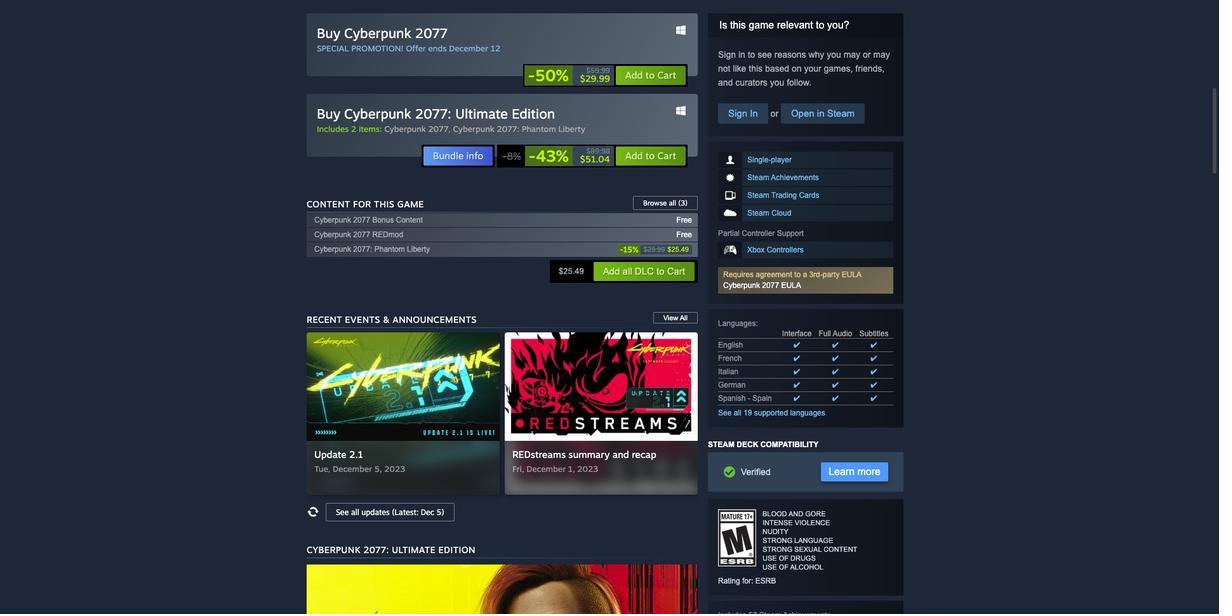Task type: locate. For each thing, give the bounding box(es) containing it.
1 horizontal spatial 2023
[[578, 464, 598, 474]]

phantom
[[522, 124, 556, 134], [375, 245, 405, 254]]

1 horizontal spatial phantom
[[522, 124, 556, 134]]

ultimate up the "cyberpunk 2077: phantom liberty" 'link'
[[455, 105, 508, 122]]

you
[[827, 49, 841, 60], [770, 77, 785, 87]]

2 buy from the top
[[317, 105, 340, 122]]

edition down "5)"
[[439, 545, 476, 556]]

update 2.1 tue, december 5, 2023
[[314, 449, 405, 474]]

buy up includes
[[317, 105, 340, 122]]

dlc
[[635, 266, 654, 277]]

all for updates
[[351, 508, 359, 517]]

0 vertical spatial cart
[[658, 69, 676, 81]]

2 horizontal spatial and
[[789, 511, 804, 518]]

- left spain
[[748, 394, 751, 403]]

game
[[397, 199, 424, 209]]

2 strong from the top
[[763, 546, 793, 554]]

0 horizontal spatial $25.49
[[559, 267, 584, 276]]

add all dlc to cart
[[603, 266, 685, 277]]

is this game relevant to you?
[[720, 20, 850, 30]]

1 vertical spatial add to cart link
[[615, 146, 687, 166]]

add to cart link for -8%
[[615, 146, 687, 166]]

1 vertical spatial free
[[677, 230, 692, 239]]

eula right the party
[[842, 270, 862, 279]]

1 add to cart from the top
[[625, 69, 676, 81]]

2 vertical spatial and
[[789, 511, 804, 518]]

add to cart link right $59.99 on the top of page
[[615, 65, 687, 86]]

december down redstreams
[[527, 464, 566, 474]]

steam left deck
[[708, 441, 735, 450]]

alcohol
[[790, 564, 824, 571]]

subtitles
[[860, 329, 889, 338]]

0 horizontal spatial may
[[844, 49, 861, 60]]

cyberpunk inside requires agreement to a 3rd-party eula cyberpunk 2077 eula
[[723, 281, 760, 290]]

2 vertical spatial cart
[[667, 266, 685, 277]]

2077
[[415, 25, 448, 41], [428, 124, 449, 134], [353, 216, 370, 225], [353, 230, 370, 239], [762, 281, 779, 290]]

spanish - spain
[[718, 394, 772, 403]]

1 horizontal spatial december
[[449, 43, 488, 53]]

1 horizontal spatial you
[[827, 49, 841, 60]]

15%
[[623, 245, 639, 255]]

to inside requires agreement to a 3rd-party eula cyberpunk 2077 eula
[[795, 270, 801, 279]]

2 add to cart from the top
[[625, 150, 676, 162]]

phantom down redmod
[[375, 245, 405, 254]]

relevant
[[777, 20, 813, 30]]

:
[[756, 319, 758, 328]]

in for open
[[817, 108, 825, 119]]

sign for sign in to see reasons why you may or may not like this based on your games, friends, and curators you follow.
[[718, 49, 736, 60]]

december left 12
[[449, 43, 488, 53]]

2077 up bundle
[[428, 124, 449, 134]]

1 vertical spatial liberty
[[407, 245, 430, 254]]

see for see all updates (latest: dec 5)
[[336, 508, 349, 517]]

1 vertical spatial use
[[763, 564, 777, 571]]

0 vertical spatial strong
[[763, 537, 793, 545]]

2077 inside buy cyberpunk 2077: ultimate edition includes 2 items: cyberpunk 2077 , cyberpunk 2077: phantom liberty
[[428, 124, 449, 134]]

0 vertical spatial you
[[827, 49, 841, 60]]

steam up steam cloud at the top right of page
[[748, 191, 770, 200]]

0 horizontal spatial edition
[[439, 545, 476, 556]]

edition up the "cyberpunk 2077: phantom liberty" 'link'
[[512, 105, 555, 122]]

0 vertical spatial free
[[677, 216, 692, 225]]

(3)
[[679, 199, 688, 208]]

why
[[809, 49, 825, 60]]

of left alcohol
[[779, 564, 789, 571]]

cyberpunk inside buy cyberpunk 2077 special promotion! offer ends december 12
[[344, 25, 411, 41]]

phantom inside buy cyberpunk 2077: ultimate edition includes 2 items: cyberpunk 2077 , cyberpunk 2077: phantom liberty
[[522, 124, 556, 134]]

buy up special
[[317, 25, 340, 41]]

add to cart link
[[615, 65, 687, 86], [615, 146, 687, 166]]

1 vertical spatial of
[[779, 564, 789, 571]]

free for cyberpunk 2077 redmod
[[677, 230, 692, 239]]

1 vertical spatial cart
[[658, 150, 676, 162]]

1 vertical spatial phantom
[[375, 245, 405, 254]]

for:
[[743, 577, 754, 586]]

3rd-
[[809, 270, 823, 279]]

1 vertical spatial you
[[770, 77, 785, 87]]

0 vertical spatial ultimate
[[455, 105, 508, 122]]

2 vertical spatial content
[[824, 546, 858, 554]]

ultimate down (latest:
[[392, 545, 436, 556]]

steam up controller
[[748, 209, 770, 218]]

recap
[[632, 449, 657, 461]]

cloud
[[772, 209, 792, 218]]

ultimate
[[455, 105, 508, 122], [392, 545, 436, 556]]

1 horizontal spatial see
[[718, 409, 732, 418]]

free for cyberpunk 2077 bonus content
[[677, 216, 692, 225]]

0 vertical spatial edition
[[512, 105, 555, 122]]

recent
[[307, 314, 342, 325]]

1 vertical spatial add
[[625, 150, 643, 162]]

single-player link
[[718, 152, 894, 168]]

of left drugs
[[779, 555, 789, 563]]

ultimate inside buy cyberpunk 2077: ultimate edition includes 2 items: cyberpunk 2077 , cyberpunk 2077: phantom liberty
[[455, 105, 508, 122]]

0 horizontal spatial $29.99
[[580, 73, 610, 84]]

0 vertical spatial buy
[[317, 25, 340, 41]]

2 use from the top
[[763, 564, 777, 571]]

all left dlc
[[623, 266, 632, 277]]

0 vertical spatial or
[[863, 49, 871, 60]]

1 horizontal spatial ultimate
[[455, 105, 508, 122]]

all left (3)
[[669, 199, 677, 208]]

2077 up ends
[[415, 25, 448, 41]]

2 horizontal spatial content
[[824, 546, 858, 554]]

see all 19 supported languages
[[718, 409, 826, 418]]

1 free from the top
[[677, 216, 692, 225]]

$29.99
[[580, 73, 610, 84], [644, 246, 665, 254]]

1 may from the left
[[844, 49, 861, 60]]

1 vertical spatial or
[[768, 108, 781, 119]]

1 horizontal spatial this
[[749, 63, 763, 74]]

all left updates
[[351, 508, 359, 517]]

steam deck compatibility
[[708, 441, 819, 450]]

player
[[771, 155, 792, 164]]

or
[[863, 49, 871, 60], [768, 108, 781, 119]]

and down not
[[718, 77, 733, 87]]

this up curators at right
[[749, 63, 763, 74]]

like
[[733, 63, 747, 74]]

0 vertical spatial use
[[763, 555, 777, 563]]

1 vertical spatial sign
[[729, 108, 748, 119]]

1 vertical spatial see
[[336, 508, 349, 517]]

1 vertical spatial strong
[[763, 546, 793, 554]]

in up like
[[739, 49, 746, 60]]

buy inside buy cyberpunk 2077 special promotion! offer ends december 12
[[317, 25, 340, 41]]

rating
[[718, 577, 740, 586]]

1 add to cart link from the top
[[615, 65, 687, 86]]

liberty up 43%
[[559, 124, 586, 134]]

2077: down cyberpunk 2077 redmod
[[353, 245, 372, 254]]

sign up not
[[718, 49, 736, 60]]

0 vertical spatial sign
[[718, 49, 736, 60]]

$51.04
[[580, 154, 610, 164]]

follow.
[[787, 77, 812, 87]]

blood
[[763, 511, 787, 518]]

1 horizontal spatial edition
[[512, 105, 555, 122]]

1 vertical spatial ultimate
[[392, 545, 436, 556]]

all left 19 in the right bottom of the page
[[734, 409, 742, 418]]

0 vertical spatial add
[[625, 69, 643, 81]]

add to cart link up browse
[[615, 146, 687, 166]]

0 vertical spatial $25.49
[[668, 246, 689, 254]]

recent events & announcements
[[307, 314, 477, 325]]

add right $89.98
[[625, 150, 643, 162]]

tue,
[[314, 464, 330, 474]]

content down game
[[396, 216, 423, 225]]

0 horizontal spatial liberty
[[407, 245, 430, 254]]

2077 down agreement
[[762, 281, 779, 290]]

add
[[625, 69, 643, 81], [625, 150, 643, 162], [603, 266, 620, 277]]

2
[[351, 124, 356, 134]]

0 horizontal spatial december
[[333, 464, 372, 474]]

reasons
[[775, 49, 806, 60]]

to left see
[[748, 49, 755, 60]]

1 horizontal spatial eula
[[842, 270, 862, 279]]

1 vertical spatial this
[[749, 63, 763, 74]]

2077: up -8%
[[497, 124, 520, 134]]

0 vertical spatial in
[[739, 49, 746, 60]]

bonus
[[372, 216, 394, 225]]

or inside sign in to see reasons why you may or may not like this based on your games, friends, and curators you follow.
[[863, 49, 871, 60]]

2 2023 from the left
[[578, 464, 598, 474]]

2023 down "summary"
[[578, 464, 598, 474]]

items:
[[359, 124, 382, 134]]

see down spanish
[[718, 409, 732, 418]]

to
[[816, 20, 825, 30], [748, 49, 755, 60], [646, 69, 655, 81], [646, 150, 655, 162], [657, 266, 665, 277], [795, 270, 801, 279]]

view all
[[664, 314, 688, 322]]

cart left not
[[658, 69, 676, 81]]

5,
[[375, 464, 382, 474]]

audio
[[833, 329, 852, 338]]

steam for achievements
[[748, 173, 770, 182]]

1 horizontal spatial or
[[863, 49, 871, 60]]

1 vertical spatial $29.99
[[644, 246, 665, 254]]

add right $59.99 on the top of page
[[625, 69, 643, 81]]

- right info
[[503, 150, 507, 162]]

0 vertical spatial phantom
[[522, 124, 556, 134]]

0 vertical spatial this
[[730, 20, 746, 30]]

sign inside sign in to see reasons why you may or may not like this based on your games, friends, and curators you follow.
[[718, 49, 736, 60]]

see
[[758, 49, 772, 60]]

drugs
[[791, 555, 816, 563]]

in inside sign in to see reasons why you may or may not like this based on your games, friends, and curators you follow.
[[739, 49, 746, 60]]

0 horizontal spatial in
[[739, 49, 746, 60]]

0 vertical spatial see
[[718, 409, 732, 418]]

and left recap
[[613, 449, 629, 461]]

0 horizontal spatial 2023
[[384, 464, 405, 474]]

buy inside buy cyberpunk 2077: ultimate edition includes 2 items: cyberpunk 2077 , cyberpunk 2077: phantom liberty
[[317, 105, 340, 122]]

see left updates
[[336, 508, 349, 517]]

steam trading cards link
[[718, 187, 894, 204]]

add left dlc
[[603, 266, 620, 277]]

may up games,
[[844, 49, 861, 60]]

controller
[[742, 229, 775, 238]]

single-
[[748, 155, 771, 164]]

2 free from the top
[[677, 230, 692, 239]]

this right is
[[730, 20, 746, 30]]

1 horizontal spatial and
[[718, 77, 733, 87]]

see for see all 19 supported languages
[[718, 409, 732, 418]]

2077 up cyberpunk 2077 redmod
[[353, 216, 370, 225]]

you down based
[[770, 77, 785, 87]]

dec
[[421, 508, 435, 517]]

requires agreement to a 3rd-party eula cyberpunk 2077 eula
[[723, 270, 862, 290]]

0 horizontal spatial and
[[613, 449, 629, 461]]

violence
[[795, 519, 830, 527]]

phantom up -43%
[[522, 124, 556, 134]]

1 vertical spatial and
[[613, 449, 629, 461]]

$29.99 right 50%
[[580, 73, 610, 84]]

in
[[750, 108, 758, 119]]

0 vertical spatial and
[[718, 77, 733, 87]]

you up games,
[[827, 49, 841, 60]]

0 vertical spatial of
[[779, 555, 789, 563]]

cart up browse all (3)
[[658, 150, 676, 162]]

browse
[[643, 199, 667, 208]]

esrb
[[756, 577, 776, 586]]

steam for deck
[[708, 441, 735, 450]]

0 vertical spatial content
[[307, 199, 350, 209]]

your
[[804, 63, 822, 74]]

use
[[763, 555, 777, 563], [763, 564, 777, 571]]

and up "violence"
[[789, 511, 804, 518]]

1 vertical spatial in
[[817, 108, 825, 119]]

0 vertical spatial add to cart
[[625, 69, 676, 81]]

$89.98 $51.04
[[580, 147, 610, 164]]

sign left in
[[729, 108, 748, 119]]

steam down the single- at the top right of page
[[748, 173, 770, 182]]

full audio
[[819, 329, 852, 338]]

- up the "cyberpunk 2077: phantom liberty" 'link'
[[528, 65, 535, 85]]

partial
[[718, 229, 740, 238]]

1 horizontal spatial may
[[874, 49, 890, 60]]

updates
[[362, 508, 390, 517]]

see all updates (latest: dec 5)
[[336, 508, 444, 517]]

0 horizontal spatial content
[[307, 199, 350, 209]]

summary
[[569, 449, 610, 461]]

add for -50%
[[625, 69, 643, 81]]

sign
[[718, 49, 736, 60], [729, 108, 748, 119]]

spain
[[753, 394, 772, 403]]

1 vertical spatial add to cart
[[625, 150, 676, 162]]

xbox controllers link
[[718, 242, 894, 258]]

2077: down updates
[[364, 545, 389, 556]]

supported
[[754, 409, 788, 418]]

- for -50%
[[528, 65, 535, 85]]

liberty down game
[[407, 245, 430, 254]]

1 vertical spatial buy
[[317, 105, 340, 122]]

0 vertical spatial add to cart link
[[615, 65, 687, 86]]

2023 right the 5, on the bottom of page
[[384, 464, 405, 474]]

december down 2.1
[[333, 464, 372, 474]]

1 horizontal spatial $25.49
[[668, 246, 689, 254]]

1 buy from the top
[[317, 25, 340, 41]]

buy cyberpunk 2077 special promotion! offer ends december 12
[[317, 25, 501, 53]]

- right 8%
[[529, 146, 536, 166]]

edition
[[512, 105, 555, 122], [439, 545, 476, 556]]

or right in
[[768, 108, 781, 119]]

1 horizontal spatial content
[[396, 216, 423, 225]]

december inside update 2.1 tue, december 5, 2023
[[333, 464, 372, 474]]

0 vertical spatial eula
[[842, 270, 862, 279]]

1 vertical spatial content
[[396, 216, 423, 225]]

$29.99 right 15%
[[644, 246, 665, 254]]

1 vertical spatial eula
[[782, 281, 801, 290]]

content for this game
[[307, 199, 424, 209]]

1 use from the top
[[763, 555, 777, 563]]

1 2023 from the left
[[384, 464, 405, 474]]

or up friends, in the top right of the page
[[863, 49, 871, 60]]

eula down agreement
[[782, 281, 801, 290]]

2023 inside update 2.1 tue, december 5, 2023
[[384, 464, 405, 474]]

to left a
[[795, 270, 801, 279]]

steam cloud link
[[718, 205, 894, 221]]

content down language
[[824, 546, 858, 554]]

may up friends, in the top right of the page
[[874, 49, 890, 60]]

1 horizontal spatial $29.99
[[644, 246, 665, 254]]

1 horizontal spatial in
[[817, 108, 825, 119]]

in right open
[[817, 108, 825, 119]]

cart for 50%
[[658, 69, 676, 81]]

add to cart right $59.99 on the top of page
[[625, 69, 676, 81]]

0 horizontal spatial you
[[770, 77, 785, 87]]

content left for
[[307, 199, 350, 209]]

2077:
[[415, 105, 452, 122], [497, 124, 520, 134], [353, 245, 372, 254], [364, 545, 389, 556]]

2 add to cart link from the top
[[615, 146, 687, 166]]

promotion!
[[351, 43, 404, 53]]

0 vertical spatial liberty
[[559, 124, 586, 134]]

sign inside "sign in" link
[[729, 108, 748, 119]]

cart down -15% $29.99 $25.49
[[667, 266, 685, 277]]

add to cart up browse
[[625, 150, 676, 162]]

of
[[779, 555, 789, 563], [779, 564, 789, 571]]

1 horizontal spatial liberty
[[559, 124, 586, 134]]

0 horizontal spatial see
[[336, 508, 349, 517]]



Task type: describe. For each thing, give the bounding box(es) containing it.
buy for buy cyberpunk 2077
[[317, 25, 340, 41]]

cyberpunk 2077: ultimate edition
[[307, 545, 476, 556]]

add to cart for -50%
[[625, 69, 676, 81]]

steam cloud
[[748, 209, 792, 218]]

german
[[718, 381, 746, 390]]

8%
[[507, 150, 521, 162]]

learn
[[829, 467, 855, 477]]

all for dlc
[[623, 266, 632, 277]]

$89.98
[[587, 147, 610, 155]]

friends,
[[856, 63, 885, 74]]

add all dlc to cart link
[[593, 262, 696, 282]]

all
[[680, 314, 688, 322]]

events
[[345, 314, 380, 325]]

view
[[664, 314, 679, 322]]

cyberpunk 2077 eula link
[[723, 281, 801, 290]]

partial controller support
[[718, 229, 804, 238]]

2 horizontal spatial december
[[527, 464, 566, 474]]

steam right open
[[827, 108, 855, 119]]

italian
[[718, 368, 739, 376]]

(latest:
[[392, 508, 419, 517]]

$29.99 inside -15% $29.99 $25.49
[[644, 246, 665, 254]]

2 may from the left
[[874, 49, 890, 60]]

to right dlc
[[657, 266, 665, 277]]

rating for: esrb
[[718, 577, 776, 586]]

$59.99
[[587, 66, 610, 75]]

special
[[317, 43, 349, 53]]

open
[[791, 108, 815, 119]]

buy cyberpunk 2077: ultimate edition includes 2 items: cyberpunk 2077 , cyberpunk 2077: phantom liberty
[[317, 105, 586, 134]]

,
[[449, 124, 451, 134]]

0 horizontal spatial eula
[[782, 281, 801, 290]]

includes
[[317, 124, 349, 134]]

1 of from the top
[[779, 555, 789, 563]]

2077 down cyberpunk 2077 bonus content
[[353, 230, 370, 239]]

to left you?
[[816, 20, 825, 30]]

game
[[749, 20, 774, 30]]

english
[[718, 341, 743, 350]]

in for sign
[[739, 49, 746, 60]]

sign in
[[729, 108, 758, 119]]

add to cart for -8%
[[625, 150, 676, 162]]

liberty inside buy cyberpunk 2077: ultimate edition includes 2 items: cyberpunk 2077 , cyberpunk 2077: phantom liberty
[[559, 124, 586, 134]]

-15% $29.99 $25.49
[[620, 245, 689, 255]]

controllers
[[767, 246, 804, 255]]

2 vertical spatial add
[[603, 266, 620, 277]]

to right $59.99 on the top of page
[[646, 69, 655, 81]]

single-player
[[748, 155, 792, 164]]

19
[[744, 409, 752, 418]]

december inside buy cyberpunk 2077 special promotion! offer ends december 12
[[449, 43, 488, 53]]

full
[[819, 329, 831, 338]]

interface
[[782, 329, 812, 338]]

steam for trading
[[748, 191, 770, 200]]

1 vertical spatial edition
[[439, 545, 476, 556]]

blood and gore intense violence nudity strong language strong sexual content use of drugs use of alcohol
[[763, 511, 858, 571]]

languages :
[[718, 319, 758, 328]]

for
[[353, 199, 371, 209]]

- for -8%
[[503, 150, 507, 162]]

and inside blood and gore intense violence nudity strong language strong sexual content use of drugs use of alcohol
[[789, 511, 804, 518]]

5)
[[437, 508, 444, 517]]

fri,
[[513, 464, 524, 474]]

see all 19 supported languages link
[[718, 409, 826, 418]]

fri, december 1, 2023
[[513, 464, 598, 474]]

bundle info link
[[423, 146, 494, 166]]

achievements
[[771, 173, 819, 182]]

sexual
[[795, 546, 822, 554]]

1 strong from the top
[[763, 537, 793, 545]]

43%
[[536, 146, 569, 166]]

cards
[[799, 191, 820, 200]]

0 horizontal spatial ultimate
[[392, 545, 436, 556]]

-8%
[[503, 150, 521, 162]]

you?
[[828, 20, 850, 30]]

to up browse
[[646, 150, 655, 162]]

open in steam
[[791, 108, 855, 119]]

based
[[765, 63, 790, 74]]

this
[[374, 199, 395, 209]]

nudity
[[763, 528, 789, 536]]

not
[[718, 63, 731, 74]]

0 horizontal spatial this
[[730, 20, 746, 30]]

add for -8%
[[625, 150, 643, 162]]

redmod
[[372, 230, 403, 239]]

- up add all dlc to cart
[[620, 245, 623, 255]]

french
[[718, 354, 742, 363]]

languages
[[790, 409, 826, 418]]

intense
[[763, 519, 793, 527]]

more
[[858, 467, 881, 477]]

2077 inside buy cyberpunk 2077 special promotion! offer ends december 12
[[415, 25, 448, 41]]

browse all (3)
[[643, 199, 688, 208]]

spanish
[[718, 394, 746, 403]]

support
[[777, 229, 804, 238]]

all for 19
[[734, 409, 742, 418]]

xbox controllers
[[748, 246, 804, 255]]

buy for buy cyberpunk 2077: ultimate edition
[[317, 105, 340, 122]]

languages
[[718, 319, 756, 328]]

bundle
[[433, 150, 464, 162]]

cyberpunk 2077 bonus content
[[314, 216, 423, 225]]

ends
[[428, 43, 447, 53]]

open in steam link
[[781, 103, 865, 124]]

redstreams summary and recap
[[513, 449, 657, 461]]

all for (3)
[[669, 199, 677, 208]]

steam for cloud
[[748, 209, 770, 218]]

-50%
[[528, 65, 569, 85]]

- for -43%
[[529, 146, 536, 166]]

xbox
[[748, 246, 765, 255]]

this inside sign in to see reasons why you may or may not like this based on your games, friends, and curators you follow.
[[749, 63, 763, 74]]

sign in link
[[718, 103, 768, 124]]

redstreams
[[513, 449, 566, 461]]

and inside sign in to see reasons why you may or may not like this based on your games, friends, and curators you follow.
[[718, 77, 733, 87]]

agreement
[[756, 270, 793, 279]]

sign for sign in
[[729, 108, 748, 119]]

0 horizontal spatial phantom
[[375, 245, 405, 254]]

2077 inside requires agreement to a 3rd-party eula cyberpunk 2077 eula
[[762, 281, 779, 290]]

cart for 8%
[[658, 150, 676, 162]]

2.1
[[349, 449, 363, 461]]

steam trading cards
[[748, 191, 820, 200]]

edition inside buy cyberpunk 2077: ultimate edition includes 2 items: cyberpunk 2077 , cyberpunk 2077: phantom liberty
[[512, 105, 555, 122]]

2 of from the top
[[779, 564, 789, 571]]

to inside sign in to see reasons why you may or may not like this based on your games, friends, and curators you follow.
[[748, 49, 755, 60]]

0 horizontal spatial or
[[768, 108, 781, 119]]

50%
[[535, 65, 569, 85]]

add to cart link for -50%
[[615, 65, 687, 86]]

1 vertical spatial $25.49
[[559, 267, 584, 276]]

0 vertical spatial $29.99
[[580, 73, 610, 84]]

$25.49 inside -15% $29.99 $25.49
[[668, 246, 689, 254]]

view all link
[[653, 312, 698, 324]]

2077: up the ,
[[415, 105, 452, 122]]

party
[[823, 270, 840, 279]]

content inside blood and gore intense violence nudity strong language strong sexual content use of drugs use of alcohol
[[824, 546, 858, 554]]



Task type: vqa. For each thing, say whether or not it's contained in the screenshot.
second 2023 from the right
yes



